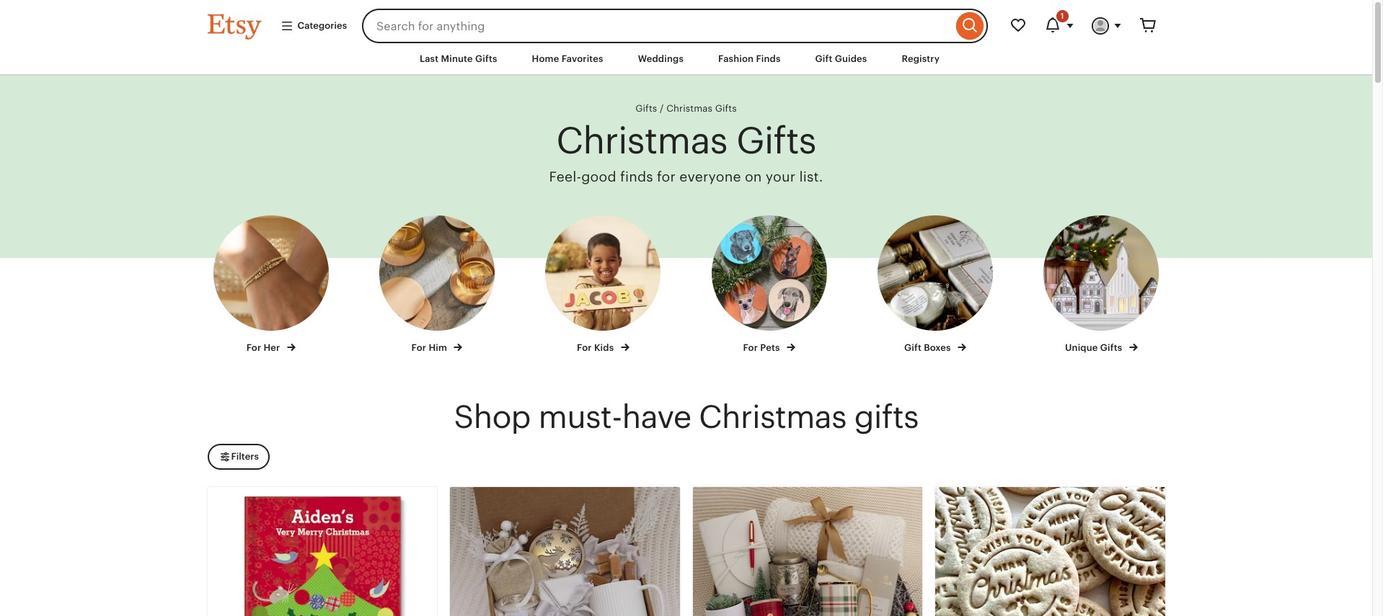 Task type: describe. For each thing, give the bounding box(es) containing it.
for her
[[246, 343, 282, 353]]

0 vertical spatial christmas
[[666, 103, 713, 114]]

kids
[[594, 343, 614, 353]]

weddings
[[638, 53, 684, 64]]

gift boxes
[[904, 343, 953, 353]]

gifts down weddings link
[[635, 103, 657, 114]]

registry link
[[891, 46, 950, 72]]

fashion
[[718, 53, 754, 64]]

for her link
[[201, 216, 341, 355]]

shop must-have christmas gifts
[[454, 400, 919, 436]]

for for for him
[[411, 343, 426, 353]]

gift guides link
[[804, 46, 878, 72]]

must-
[[538, 400, 622, 436]]

home
[[532, 53, 559, 64]]

for kids
[[577, 343, 616, 353]]

unique
[[1065, 343, 1098, 353]]

weddings link
[[627, 46, 694, 72]]

for him link
[[367, 216, 507, 355]]

on
[[745, 169, 762, 185]]

last minute gifts link
[[409, 46, 508, 72]]

unique gifts link
[[1031, 216, 1171, 355]]

feel-good finds for everyone on your list.
[[549, 169, 823, 185]]

gifts up "your"
[[736, 120, 816, 161]]

gift for gift boxes
[[904, 343, 922, 353]]

gift for gift guides
[[815, 53, 832, 64]]

have
[[622, 400, 691, 436]]

good
[[581, 169, 616, 185]]

feel-
[[549, 169, 581, 185]]

for him
[[411, 343, 450, 353]]

for for for her
[[246, 343, 261, 353]]

2 vertical spatial christmas
[[699, 400, 846, 436]]

pets
[[760, 343, 780, 353]]

categories button
[[269, 13, 358, 39]]

favorites
[[561, 53, 603, 64]]

Search for anything text field
[[362, 9, 952, 43]]

filters button
[[207, 444, 270, 470]]

1 button
[[1035, 9, 1083, 43]]

1 vertical spatial christmas
[[556, 120, 727, 161]]

him
[[429, 343, 447, 353]]

guides
[[835, 53, 867, 64]]

unique gifts
[[1065, 343, 1125, 353]]

her
[[264, 343, 280, 353]]

gifts down fashion
[[715, 103, 737, 114]]

for kids link
[[533, 216, 673, 355]]

personalized cookie cutter for christmas, stamp with family name, perfect christmas gift image
[[935, 487, 1165, 617]]

for
[[657, 169, 676, 185]]

1 vertical spatial christmas gifts
[[556, 120, 816, 161]]

categories
[[297, 20, 347, 31]]

boxes
[[924, 343, 951, 353]]



Task type: locate. For each thing, give the bounding box(es) containing it.
gift inside gift guides link
[[815, 53, 832, 64]]

gifts right unique
[[1100, 343, 1122, 353]]

christmas gifts right gifts link
[[666, 103, 737, 114]]

1 vertical spatial gift
[[904, 343, 922, 353]]

3 for from the left
[[577, 343, 592, 353]]

for left her
[[246, 343, 261, 353]]

None search field
[[362, 9, 988, 43]]

christmas
[[666, 103, 713, 114], [556, 120, 727, 161], [699, 400, 846, 436]]

list.
[[799, 169, 823, 185]]

christmas down gifts link
[[556, 120, 727, 161]]

finds
[[620, 169, 653, 185]]

gift boxes link
[[865, 216, 1005, 355]]

menu bar
[[181, 43, 1191, 76]]

filters
[[231, 451, 259, 462]]

home favorites link
[[521, 46, 614, 72]]

home favorites
[[532, 53, 603, 64]]

for pets
[[743, 343, 782, 353]]

finds
[[756, 53, 781, 64]]

holiday gift box, christmas gift basket, hygge gift, sending a hug, gift box for women, care package for her, thank you gift, gift box idea image
[[693, 487, 922, 617]]

gift left the boxes
[[904, 343, 922, 353]]

none search field inside "categories" banner
[[362, 9, 988, 43]]

gifts
[[475, 53, 497, 64], [635, 103, 657, 114], [715, 103, 737, 114], [736, 120, 816, 161], [1100, 343, 1122, 353]]

1
[[1061, 12, 1064, 20]]

4 for from the left
[[743, 343, 758, 353]]

1 for from the left
[[246, 343, 261, 353]]

gift
[[815, 53, 832, 64], [904, 343, 922, 353]]

christmas gifts up feel-good finds for everyone on your list.
[[556, 120, 816, 161]]

personalized holiday gift box, christmas gift idea, warm gift, winter gift box, sending a hug, gift box for women, hygge gift idea image
[[450, 487, 680, 617]]

shop
[[454, 400, 531, 436]]

gift left guides in the top right of the page
[[815, 53, 832, 64]]

christmas right gifts link
[[666, 103, 713, 114]]

everyone
[[680, 169, 741, 185]]

christmas gifts
[[666, 103, 737, 114], [556, 120, 816, 161]]

registry
[[902, 53, 940, 64]]

for left him
[[411, 343, 426, 353]]

for
[[246, 343, 261, 353], [411, 343, 426, 353], [577, 343, 592, 353], [743, 343, 758, 353]]

gift guides
[[815, 53, 867, 64]]

gifts inside menu bar
[[475, 53, 497, 64]]

2 for from the left
[[411, 343, 426, 353]]

gifts
[[854, 400, 919, 436]]

0 vertical spatial gift
[[815, 53, 832, 64]]

for inside 'link'
[[246, 343, 261, 353]]

for for for pets
[[743, 343, 758, 353]]

last minute gifts
[[420, 53, 497, 64]]

1 horizontal spatial gift
[[904, 343, 922, 353]]

last
[[420, 53, 439, 64]]

gifts right minute
[[475, 53, 497, 64]]

christmas down pets on the right bottom of page
[[699, 400, 846, 436]]

gifts link
[[635, 103, 657, 114]]

0 vertical spatial christmas gifts
[[666, 103, 737, 114]]

0 horizontal spatial gift
[[815, 53, 832, 64]]

your
[[766, 169, 796, 185]]

menu bar containing last minute gifts
[[181, 43, 1191, 76]]

for for for kids
[[577, 343, 592, 353]]

for left kids
[[577, 343, 592, 353]]

categories banner
[[181, 0, 1191, 43]]

fashion finds link
[[707, 46, 791, 72]]

minute
[[441, 53, 473, 64]]

for left pets on the right bottom of page
[[743, 343, 758, 353]]

for pets link
[[699, 216, 839, 355]]

fashion finds
[[718, 53, 781, 64]]

baby gift | baby's first christmas personalized children's book | bk160 image
[[207, 487, 437, 617]]

gift inside the gift boxes link
[[904, 343, 922, 353]]



Task type: vqa. For each thing, say whether or not it's contained in the screenshot.
1st For
yes



